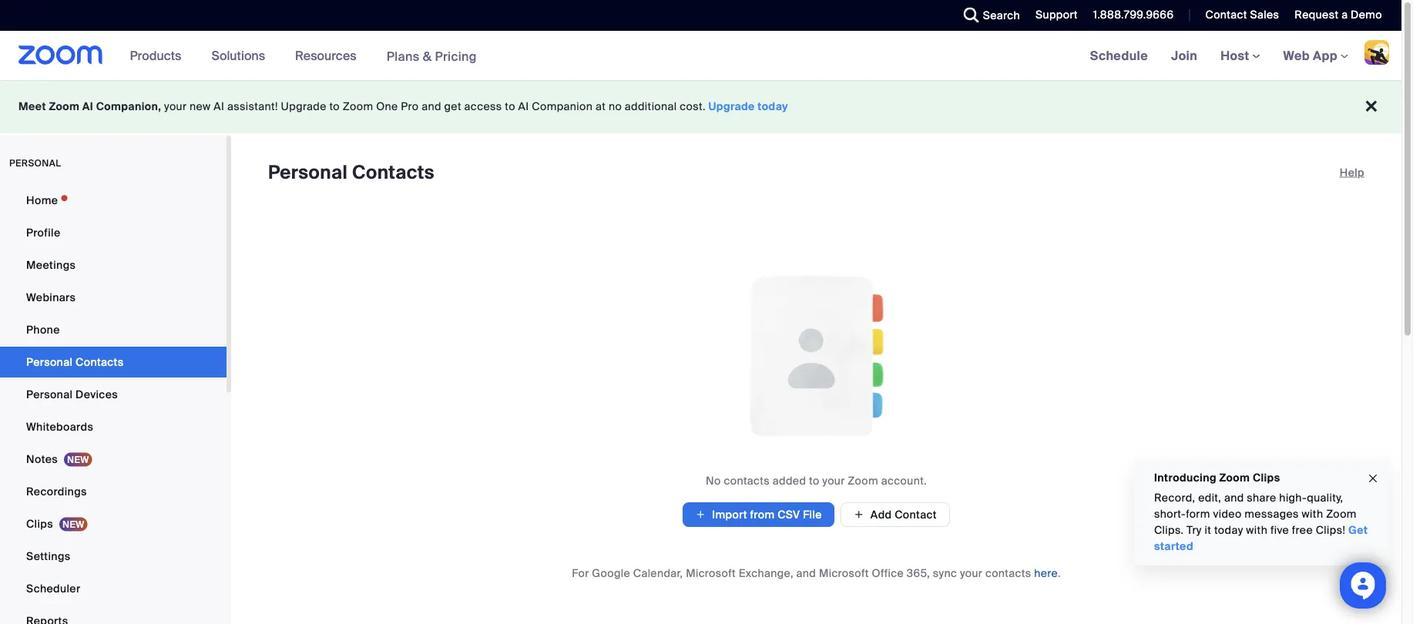 Task type: vqa. For each thing, say whether or not it's contained in the screenshot.
Participants in the 'Start meetings with participant video on. Participants can change this during the meeting.'
no



Task type: describe. For each thing, give the bounding box(es) containing it.
pricing
[[435, 48, 477, 64]]

form
[[1186, 507, 1211, 521]]

&
[[423, 48, 432, 64]]

here link
[[1035, 566, 1058, 580]]

share
[[1248, 491, 1277, 505]]

help
[[1340, 165, 1365, 180]]

plans & pricing
[[387, 48, 477, 64]]

additional
[[625, 99, 677, 114]]

webinars
[[26, 290, 76, 304]]

zoom logo image
[[19, 45, 103, 65]]

search
[[983, 8, 1021, 22]]

messages
[[1245, 507, 1300, 521]]

personal for personal contacts link
[[26, 355, 73, 369]]

0 vertical spatial contacts
[[352, 161, 435, 185]]

from
[[750, 508, 775, 522]]

at
[[596, 99, 606, 114]]

home
[[26, 193, 58, 207]]

it
[[1205, 523, 1212, 538]]

personal menu menu
[[0, 185, 227, 624]]

clips inside personal menu menu
[[26, 517, 53, 531]]

1 horizontal spatial personal contacts
[[268, 161, 435, 185]]

app
[[1314, 47, 1338, 64]]

cost.
[[680, 99, 706, 114]]

phone
[[26, 323, 60, 337]]

scheduler link
[[0, 574, 227, 604]]

add image for import
[[695, 507, 706, 523]]

get started
[[1155, 523, 1369, 554]]

five
[[1271, 523, 1290, 538]]

1.888.799.9666 button up schedule "link"
[[1094, 8, 1174, 22]]

add image for add
[[854, 508, 865, 522]]

1 ai from the left
[[82, 99, 93, 114]]

demo
[[1351, 8, 1383, 22]]

no
[[609, 99, 622, 114]]

whiteboards link
[[0, 412, 227, 442]]

zoom left one
[[343, 99, 373, 114]]

meetings navigation
[[1079, 31, 1402, 81]]

2 upgrade from the left
[[709, 99, 755, 114]]

notes link
[[0, 444, 227, 475]]

profile
[[26, 225, 60, 240]]

for
[[572, 566, 589, 580]]

search button
[[953, 0, 1025, 31]]

help link
[[1340, 160, 1365, 185]]

2 ai from the left
[[214, 99, 225, 114]]

account.
[[882, 474, 927, 488]]

get started link
[[1155, 523, 1369, 554]]

exchange,
[[739, 566, 794, 580]]

settings
[[26, 549, 71, 564]]

profile link
[[0, 217, 227, 248]]

2 horizontal spatial to
[[809, 474, 820, 488]]

plans
[[387, 48, 420, 64]]

phone link
[[0, 315, 227, 345]]

companion,
[[96, 99, 161, 114]]

free
[[1293, 523, 1314, 538]]

zoom inside record, edit, and share high-quality, short-form video messages with zoom clips. try it today with five free clips!
[[1327, 507, 1357, 521]]

high-
[[1280, 491, 1308, 505]]

resources
[[295, 47, 357, 64]]

host
[[1221, 47, 1253, 64]]

resources button
[[295, 31, 364, 80]]

0 horizontal spatial to
[[329, 99, 340, 114]]

1 microsoft from the left
[[686, 566, 736, 580]]

devices
[[76, 387, 118, 402]]

and inside meet zoom ai companion, footer
[[422, 99, 442, 114]]

clips link
[[0, 509, 227, 540]]

zoom up edit,
[[1220, 471, 1251, 485]]

get
[[1349, 523, 1369, 538]]

1 horizontal spatial contact
[[1206, 8, 1248, 22]]

1.888.799.9666 button up schedule
[[1082, 0, 1178, 31]]

recordings link
[[0, 476, 227, 507]]

2 vertical spatial your
[[960, 566, 983, 580]]

edit,
[[1199, 491, 1222, 505]]

banner containing products
[[0, 31, 1402, 81]]

your for to
[[823, 474, 845, 488]]

0 vertical spatial clips
[[1253, 471, 1281, 485]]

import from csv file button
[[683, 503, 835, 527]]

1 vertical spatial contacts
[[986, 566, 1032, 580]]

1 horizontal spatial with
[[1302, 507, 1324, 521]]

upgrade today link
[[709, 99, 789, 114]]

solutions button
[[212, 31, 272, 80]]

1 horizontal spatial to
[[505, 99, 516, 114]]

.
[[1058, 566, 1061, 580]]

import from csv file
[[712, 508, 822, 522]]

personal contacts inside personal contacts link
[[26, 355, 124, 369]]

product information navigation
[[118, 31, 489, 81]]

solutions
[[212, 47, 265, 64]]

settings link
[[0, 541, 227, 572]]

personal for 'personal devices' link
[[26, 387, 73, 402]]



Task type: locate. For each thing, give the bounding box(es) containing it.
1 horizontal spatial upgrade
[[709, 99, 755, 114]]

video
[[1214, 507, 1242, 521]]

1 horizontal spatial today
[[1215, 523, 1244, 538]]

support
[[1036, 8, 1078, 22]]

to down resources dropdown button
[[329, 99, 340, 114]]

schedule link
[[1079, 31, 1160, 80]]

personal contacts link
[[0, 347, 227, 378]]

personal contacts down one
[[268, 161, 435, 185]]

clips up the "settings"
[[26, 517, 53, 531]]

no
[[706, 474, 721, 488]]

notes
[[26, 452, 58, 466]]

1 upgrade from the left
[[281, 99, 327, 114]]

1 horizontal spatial contacts
[[352, 161, 435, 185]]

0 horizontal spatial add image
[[695, 507, 706, 523]]

host button
[[1221, 47, 1261, 64]]

1 horizontal spatial add image
[[854, 508, 865, 522]]

0 horizontal spatial today
[[758, 99, 789, 114]]

add image inside import from csv file button
[[695, 507, 706, 523]]

one
[[376, 99, 398, 114]]

2 horizontal spatial ai
[[518, 99, 529, 114]]

web app
[[1284, 47, 1338, 64]]

0 horizontal spatial your
[[164, 99, 187, 114]]

1 vertical spatial today
[[1215, 523, 1244, 538]]

schedule
[[1091, 47, 1149, 64]]

started
[[1155, 540, 1194, 554]]

0 vertical spatial today
[[758, 99, 789, 114]]

contact right add
[[895, 508, 937, 522]]

meetings
[[26, 258, 76, 272]]

companion
[[532, 99, 593, 114]]

add image left the import
[[695, 507, 706, 523]]

contact inside button
[[895, 508, 937, 522]]

access
[[465, 99, 502, 114]]

0 vertical spatial your
[[164, 99, 187, 114]]

personal devices
[[26, 387, 118, 402]]

ai left the companion
[[518, 99, 529, 114]]

new
[[190, 99, 211, 114]]

0 horizontal spatial ai
[[82, 99, 93, 114]]

2 horizontal spatial your
[[960, 566, 983, 580]]

webinars link
[[0, 282, 227, 313]]

request a demo
[[1295, 8, 1383, 22]]

office
[[872, 566, 904, 580]]

personal contacts
[[268, 161, 435, 185], [26, 355, 124, 369]]

ai right new
[[214, 99, 225, 114]]

zoom right meet
[[49, 99, 80, 114]]

to
[[329, 99, 340, 114], [505, 99, 516, 114], [809, 474, 820, 488]]

1 vertical spatial your
[[823, 474, 845, 488]]

introducing
[[1155, 471, 1217, 485]]

csv
[[778, 508, 801, 522]]

0 horizontal spatial contact
[[895, 508, 937, 522]]

contacts left here
[[986, 566, 1032, 580]]

with
[[1302, 507, 1324, 521], [1247, 523, 1268, 538]]

and inside record, edit, and share high-quality, short-form video messages with zoom clips. try it today with five free clips!
[[1225, 491, 1245, 505]]

assistant!
[[227, 99, 278, 114]]

your right 'sync'
[[960, 566, 983, 580]]

contact left sales
[[1206, 8, 1248, 22]]

microsoft left office
[[819, 566, 869, 580]]

contact sales
[[1206, 8, 1280, 22]]

today inside meet zoom ai companion, footer
[[758, 99, 789, 114]]

today
[[758, 99, 789, 114], [1215, 523, 1244, 538]]

contacts
[[724, 474, 770, 488], [986, 566, 1032, 580]]

no contacts added to your zoom account.
[[706, 474, 927, 488]]

and right exchange,
[[797, 566, 816, 580]]

your left new
[[164, 99, 187, 114]]

microsoft right calendar,
[[686, 566, 736, 580]]

with down messages
[[1247, 523, 1268, 538]]

recordings
[[26, 484, 87, 499]]

0 horizontal spatial with
[[1247, 523, 1268, 538]]

join
[[1172, 47, 1198, 64]]

meet zoom ai companion, footer
[[0, 80, 1402, 133]]

added
[[773, 474, 807, 488]]

and up video
[[1225, 491, 1245, 505]]

record, edit, and share high-quality, short-form video messages with zoom clips. try it today with five free clips!
[[1155, 491, 1357, 538]]

add contact button
[[841, 503, 950, 527]]

personal contacts up personal devices
[[26, 355, 124, 369]]

contact
[[1206, 8, 1248, 22], [895, 508, 937, 522]]

add image left add
[[854, 508, 865, 522]]

clips!
[[1316, 523, 1346, 538]]

1 vertical spatial personal
[[26, 355, 73, 369]]

1 vertical spatial and
[[1225, 491, 1245, 505]]

sales
[[1251, 8, 1280, 22]]

meetings link
[[0, 250, 227, 281]]

0 horizontal spatial clips
[[26, 517, 53, 531]]

1 vertical spatial personal contacts
[[26, 355, 124, 369]]

1 horizontal spatial contacts
[[986, 566, 1032, 580]]

a
[[1342, 8, 1349, 22]]

web app button
[[1284, 47, 1349, 64]]

2 vertical spatial personal
[[26, 387, 73, 402]]

ai left 'companion,'
[[82, 99, 93, 114]]

contacts inside personal menu menu
[[76, 355, 124, 369]]

join link
[[1160, 31, 1210, 80]]

2 microsoft from the left
[[819, 566, 869, 580]]

1 horizontal spatial microsoft
[[819, 566, 869, 580]]

whiteboards
[[26, 420, 93, 434]]

0 horizontal spatial personal contacts
[[26, 355, 124, 369]]

clips
[[1253, 471, 1281, 485], [26, 517, 53, 531]]

contacts up devices
[[76, 355, 124, 369]]

3 ai from the left
[[518, 99, 529, 114]]

clips up "share" at right bottom
[[1253, 471, 1281, 485]]

get
[[444, 99, 462, 114]]

products
[[130, 47, 181, 64]]

short-
[[1155, 507, 1186, 521]]

your for companion,
[[164, 99, 187, 114]]

add image inside button
[[854, 508, 865, 522]]

file
[[803, 508, 822, 522]]

banner
[[0, 31, 1402, 81]]

1 horizontal spatial clips
[[1253, 471, 1281, 485]]

quality,
[[1308, 491, 1344, 505]]

contact sales link
[[1194, 0, 1284, 31], [1206, 8, 1280, 22]]

1 vertical spatial with
[[1247, 523, 1268, 538]]

1 vertical spatial contact
[[895, 508, 937, 522]]

zoom up add
[[848, 474, 879, 488]]

request a demo link
[[1284, 0, 1402, 31], [1295, 8, 1383, 22]]

your inside meet zoom ai companion, footer
[[164, 99, 187, 114]]

close image
[[1368, 470, 1380, 488]]

0 horizontal spatial contacts
[[724, 474, 770, 488]]

contacts
[[352, 161, 435, 185], [76, 355, 124, 369]]

1.888.799.9666 button
[[1082, 0, 1178, 31], [1094, 8, 1174, 22]]

1 horizontal spatial and
[[797, 566, 816, 580]]

0 vertical spatial personal contacts
[[268, 161, 435, 185]]

upgrade down product information navigation
[[281, 99, 327, 114]]

introducing zoom clips
[[1155, 471, 1281, 485]]

meet zoom ai companion, your new ai assistant! upgrade to zoom one pro and get access to ai companion at no additional cost. upgrade today
[[19, 99, 789, 114]]

scheduler
[[26, 582, 80, 596]]

your right "added"
[[823, 474, 845, 488]]

try
[[1187, 523, 1202, 538]]

contacts down one
[[352, 161, 435, 185]]

0 horizontal spatial contacts
[[76, 355, 124, 369]]

0 horizontal spatial microsoft
[[686, 566, 736, 580]]

sync
[[933, 566, 958, 580]]

0 vertical spatial and
[[422, 99, 442, 114]]

zoom up clips!
[[1327, 507, 1357, 521]]

add
[[871, 508, 892, 522]]

1 horizontal spatial ai
[[214, 99, 225, 114]]

0 horizontal spatial upgrade
[[281, 99, 327, 114]]

home link
[[0, 185, 227, 216]]

calendar,
[[634, 566, 683, 580]]

record,
[[1155, 491, 1196, 505]]

with up free
[[1302, 507, 1324, 521]]

upgrade right cost.
[[709, 99, 755, 114]]

1 horizontal spatial your
[[823, 474, 845, 488]]

products button
[[130, 31, 188, 80]]

1.888.799.9666
[[1094, 8, 1174, 22]]

0 vertical spatial contact
[[1206, 8, 1248, 22]]

here
[[1035, 566, 1058, 580]]

add contact
[[871, 508, 937, 522]]

today inside record, edit, and share high-quality, short-form video messages with zoom clips. try it today with five free clips!
[[1215, 523, 1244, 538]]

0 vertical spatial with
[[1302, 507, 1324, 521]]

personal
[[9, 157, 61, 169]]

pro
[[401, 99, 419, 114]]

add image
[[695, 507, 706, 523], [854, 508, 865, 522]]

2 vertical spatial and
[[797, 566, 816, 580]]

0 vertical spatial personal
[[268, 161, 348, 185]]

to right "added"
[[809, 474, 820, 488]]

meet
[[19, 99, 46, 114]]

web
[[1284, 47, 1310, 64]]

to right 'access'
[[505, 99, 516, 114]]

contacts right no
[[724, 474, 770, 488]]

0 vertical spatial contacts
[[724, 474, 770, 488]]

profile picture image
[[1365, 40, 1390, 65]]

and left the get
[[422, 99, 442, 114]]

0 horizontal spatial and
[[422, 99, 442, 114]]

1 vertical spatial contacts
[[76, 355, 124, 369]]

for google calendar, microsoft exchange, and microsoft office 365, sync your contacts here .
[[572, 566, 1061, 580]]

clips.
[[1155, 523, 1184, 538]]

import
[[712, 508, 748, 522]]

2 horizontal spatial and
[[1225, 491, 1245, 505]]

1 vertical spatial clips
[[26, 517, 53, 531]]



